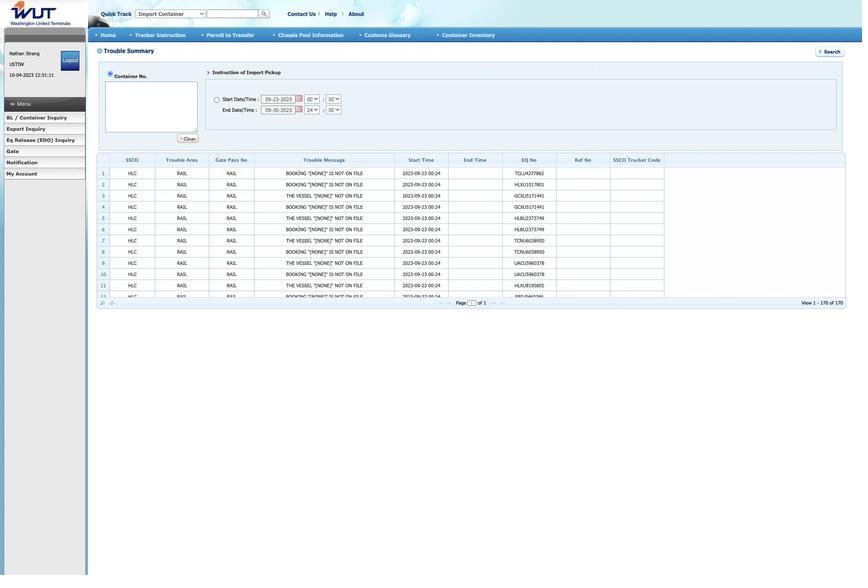 Task type: locate. For each thing, give the bounding box(es) containing it.
inquiry for (edo)
[[55, 137, 75, 143]]

glossary
[[389, 32, 411, 38]]

account
[[16, 171, 37, 177]]

about
[[349, 11, 364, 17]]

ustiw
[[9, 61, 24, 67]]

container up export inquiry
[[20, 115, 46, 120]]

None text field
[[207, 9, 259, 18]]

2 vertical spatial inquiry
[[55, 137, 75, 143]]

12:51:11
[[35, 72, 54, 78]]

04-
[[16, 72, 23, 78]]

0 vertical spatial container
[[442, 32, 468, 38]]

0 vertical spatial inquiry
[[47, 115, 67, 120]]

inquiry for container
[[47, 115, 67, 120]]

trucker instruction
[[135, 32, 186, 38]]

help
[[325, 11, 337, 17]]

container
[[442, 32, 468, 38], [20, 115, 46, 120]]

1 vertical spatial container
[[20, 115, 46, 120]]

1 vertical spatial inquiry
[[26, 126, 45, 132]]

strang
[[26, 51, 39, 56]]

10-04-2023 12:51:11
[[9, 72, 54, 78]]

inquiry down bl / container inquiry
[[26, 126, 45, 132]]

notification
[[6, 160, 38, 165]]

trucker
[[135, 32, 155, 38]]

export inquiry link
[[4, 123, 85, 135]]

chassis
[[278, 32, 298, 38]]

/
[[15, 115, 18, 120]]

10-
[[9, 72, 16, 78]]

1 horizontal spatial container
[[442, 32, 468, 38]]

instruction
[[157, 32, 186, 38]]

gate
[[6, 148, 19, 154]]

quick track
[[101, 11, 132, 17]]

my account
[[6, 171, 37, 177]]

chassis pool information
[[278, 32, 344, 38]]

inquiry right (edo)
[[55, 137, 75, 143]]

track
[[117, 11, 132, 17]]

to
[[226, 32, 231, 38]]

export
[[6, 126, 24, 132]]

inquiry up export inquiry link
[[47, 115, 67, 120]]

help link
[[325, 11, 337, 17]]

customs glossary
[[365, 32, 411, 38]]

container inventory
[[442, 32, 495, 38]]

inquiry
[[47, 115, 67, 120], [26, 126, 45, 132], [55, 137, 75, 143]]

bl / container inquiry link
[[4, 112, 85, 123]]

container left inventory
[[442, 32, 468, 38]]



Task type: describe. For each thing, give the bounding box(es) containing it.
customs
[[365, 32, 387, 38]]

(edo)
[[37, 137, 53, 143]]

transfer
[[233, 32, 254, 38]]

permit to transfer
[[207, 32, 254, 38]]

my account link
[[4, 168, 85, 180]]

notification link
[[4, 157, 85, 168]]

eq release (edo) inquiry link
[[4, 135, 85, 146]]

my
[[6, 171, 14, 177]]

pool
[[299, 32, 311, 38]]

release
[[15, 137, 35, 143]]

bl
[[6, 115, 13, 120]]

bl / container inquiry
[[6, 115, 67, 120]]

eq release (edo) inquiry
[[6, 137, 75, 143]]

gate link
[[4, 146, 85, 157]]

permit
[[207, 32, 224, 38]]

0 horizontal spatial container
[[20, 115, 46, 120]]

contact us
[[288, 11, 316, 17]]

about link
[[349, 11, 364, 17]]

2023
[[23, 72, 34, 78]]

home
[[101, 32, 116, 38]]

login image
[[61, 51, 80, 71]]

eq
[[6, 137, 13, 143]]

nathan
[[9, 51, 24, 56]]

nathan strang
[[9, 51, 39, 56]]

export inquiry
[[6, 126, 45, 132]]

information
[[312, 32, 344, 38]]

contact us link
[[288, 11, 316, 17]]

quick
[[101, 11, 116, 17]]

us
[[309, 11, 316, 17]]

inventory
[[469, 32, 495, 38]]

contact
[[288, 11, 308, 17]]



Task type: vqa. For each thing, say whether or not it's contained in the screenshot.
Inquiry to the middle
yes



